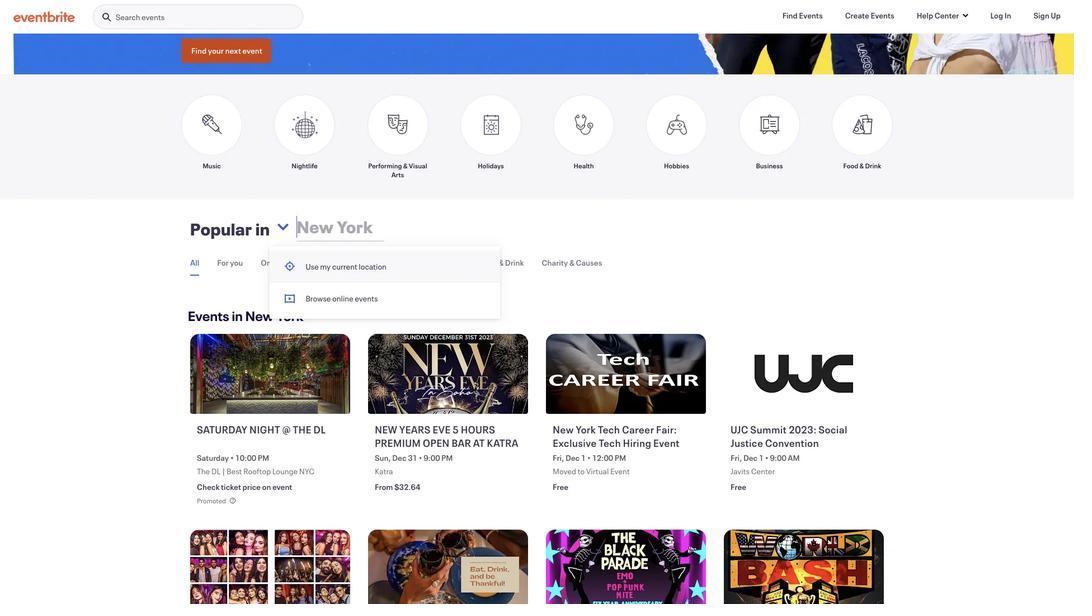 Task type: locate. For each thing, give the bounding box(es) containing it.
hobbies
[[664, 161, 689, 170]]

31
[[408, 453, 417, 464]]

2 fri, from the left
[[731, 453, 742, 464]]

performing & visual arts
[[368, 161, 427, 179]]

1 free from the left
[[553, 482, 569, 493]]

health
[[574, 161, 594, 170]]

to
[[578, 466, 585, 477]]

hobbies link
[[646, 94, 707, 179]]

0 horizontal spatial food
[[480, 257, 497, 268]]

0 horizontal spatial york
[[277, 307, 304, 325]]

1 vertical spatial york
[[576, 423, 596, 436]]

1 horizontal spatial center
[[935, 10, 959, 21]]

1 horizontal spatial 1
[[759, 453, 764, 464]]

1 dec from the left
[[392, 453, 407, 464]]

2 horizontal spatial dec
[[744, 453, 758, 464]]

drink inside 'link'
[[866, 161, 882, 170]]

0 vertical spatial drink
[[866, 161, 882, 170]]

0 vertical spatial dl
[[314, 423, 326, 436]]

1 horizontal spatial free
[[731, 482, 747, 493]]

new down online
[[245, 307, 274, 325]]

2 dec from the left
[[566, 453, 580, 464]]

for
[[217, 257, 229, 268]]

social
[[819, 423, 848, 436]]

0 vertical spatial event
[[242, 45, 262, 56]]

1 vertical spatial food & drink
[[480, 257, 524, 268]]

event right next
[[242, 45, 262, 56]]

holidays
[[478, 161, 504, 170]]

diwaligiving : a bollywood style desiparty with dj dharak (everyone free) primary image image
[[190, 530, 350, 604]]

in down you at top left
[[232, 307, 243, 325]]

• left am
[[765, 453, 769, 464]]

& inside 'link'
[[860, 161, 864, 170]]

dec down the 'exclusive'
[[566, 453, 580, 464]]

0 horizontal spatial center
[[751, 466, 775, 477]]

1 pm from the left
[[258, 453, 269, 464]]

1 vertical spatial events
[[355, 293, 378, 304]]

2 9:00 from the left
[[770, 453, 787, 464]]

event inside the saturday • 10:00 pm the dl | best rooftop lounge nyc check ticket price on event
[[273, 482, 292, 493]]

dec
[[392, 453, 407, 464], [566, 453, 580, 464], [744, 453, 758, 464]]

events for create events
[[871, 10, 895, 21]]

0 vertical spatial find
[[783, 10, 798, 21]]

drink
[[866, 161, 882, 170], [505, 257, 524, 268]]

1 vertical spatial center
[[751, 466, 775, 477]]

years
[[399, 423, 431, 436]]

music
[[203, 161, 221, 170]]

• right 31
[[419, 453, 422, 464]]

1 horizontal spatial new
[[553, 423, 574, 436]]

online
[[261, 257, 284, 268]]

0 horizontal spatial food & drink
[[480, 257, 524, 268]]

9:00 down open
[[424, 453, 440, 464]]

• left 12:00
[[587, 453, 591, 464]]

New York text field
[[293, 209, 499, 245]]

2 horizontal spatial pm
[[615, 453, 626, 464]]

0 horizontal spatial fri,
[[553, 453, 564, 464]]

free down javits
[[731, 482, 747, 493]]

ujc
[[731, 423, 749, 436]]

9:00 left am
[[770, 453, 787, 464]]

• inside the new york tech career fair: exclusive tech hiring event fri, dec 1 •  12:00 pm moved to virtual event free
[[587, 453, 591, 464]]

2 • from the left
[[419, 453, 422, 464]]

pm up rooftop
[[258, 453, 269, 464]]

9:00 inside ujc summit 2023: social justice convention fri, dec 1 •  9:00 am javits center free
[[770, 453, 787, 464]]

katra
[[375, 466, 393, 477]]

free down moved
[[553, 482, 569, 493]]

all
[[190, 257, 199, 268]]

events down all button
[[188, 307, 229, 325]]

1
[[581, 453, 586, 464], [759, 453, 764, 464]]

1 vertical spatial food
[[480, 257, 497, 268]]

create
[[845, 10, 870, 21]]

event right hiring
[[654, 436, 680, 450]]

new up moved
[[553, 423, 574, 436]]

• up best
[[230, 453, 234, 464]]

1 horizontal spatial event
[[654, 436, 680, 450]]

1 vertical spatial find
[[191, 45, 207, 56]]

sign up link
[[1025, 4, 1070, 27]]

ticket
[[221, 482, 241, 493]]

use my current location
[[306, 261, 387, 272]]

events in new york
[[188, 307, 304, 325]]

new inside the new york tech career fair: exclusive tech hiring event fri, dec 1 •  12:00 pm moved to virtual event free
[[553, 423, 574, 436]]

pm right 12:00
[[615, 453, 626, 464]]

1 horizontal spatial pm
[[442, 453, 453, 464]]

2 1 from the left
[[759, 453, 764, 464]]

0 horizontal spatial event
[[242, 45, 262, 56]]

0 horizontal spatial 9:00
[[424, 453, 440, 464]]

new years eve 5 hours premium open bar at katra sun, dec 31 •  9:00 pm katra from $32.64
[[375, 423, 519, 493]]

1 inside the new york tech career fair: exclusive tech hiring event fri, dec 1 •  12:00 pm moved to virtual event free
[[581, 453, 586, 464]]

1 horizontal spatial food & drink
[[844, 161, 882, 170]]

event right on
[[273, 482, 292, 493]]

exclusive
[[553, 436, 597, 450]]

fri, up javits
[[731, 453, 742, 464]]

fri, up moved
[[553, 453, 564, 464]]

0 vertical spatial in
[[256, 218, 270, 240]]

0 vertical spatial food
[[844, 161, 859, 170]]

1 horizontal spatial find
[[783, 10, 798, 21]]

holidays link
[[461, 94, 522, 179]]

dec down justice
[[744, 453, 758, 464]]

• inside new years eve 5 hours premium open bar at katra sun, dec 31 •  9:00 pm katra from $32.64
[[419, 453, 422, 464]]

bar
[[452, 436, 471, 450]]

friendsgiving at highwater rooftop primary image image
[[368, 530, 528, 604]]

• inside ujc summit 2023: social justice convention fri, dec 1 •  9:00 am javits center free
[[765, 453, 769, 464]]

events right search
[[142, 12, 165, 22]]

1 vertical spatial dl
[[211, 466, 221, 477]]

1 vertical spatial in
[[232, 307, 243, 325]]

0 horizontal spatial drink
[[505, 257, 524, 268]]

pm inside the saturday • 10:00 pm the dl | best rooftop lounge nyc check ticket price on event
[[258, 453, 269, 464]]

1 horizontal spatial 9:00
[[770, 453, 787, 464]]

charity
[[542, 257, 568, 268]]

•
[[230, 453, 234, 464], [419, 453, 422, 464], [587, 453, 591, 464], [765, 453, 769, 464]]

in
[[1005, 10, 1012, 21]]

hours
[[461, 423, 495, 436]]

events
[[142, 12, 165, 22], [355, 293, 378, 304]]

0 horizontal spatial in
[[232, 307, 243, 325]]

tech up 12:00
[[599, 436, 621, 450]]

2 free from the left
[[731, 482, 747, 493]]

pm down open
[[442, 453, 453, 464]]

arts
[[392, 170, 404, 179]]

weekend
[[357, 257, 389, 268]]

3 dec from the left
[[744, 453, 758, 464]]

lounge
[[272, 466, 298, 477]]

1 1 from the left
[[581, 453, 586, 464]]

dec left 31
[[392, 453, 407, 464]]

eve
[[433, 423, 451, 436]]

in up online
[[256, 218, 270, 240]]

0 vertical spatial york
[[277, 307, 304, 325]]

in for events
[[232, 307, 243, 325]]

$32.64
[[395, 482, 420, 493]]

9:00
[[424, 453, 440, 464], [770, 453, 787, 464]]

food
[[844, 161, 859, 170], [480, 257, 497, 268]]

menu
[[270, 251, 501, 315]]

causes
[[576, 257, 602, 268]]

events right online
[[355, 293, 378, 304]]

next
[[225, 45, 241, 56]]

eventbrite image
[[13, 11, 75, 22]]

check
[[197, 482, 220, 493]]

in
[[256, 218, 270, 240], [232, 307, 243, 325]]

0 horizontal spatial find
[[191, 45, 207, 56]]

1 horizontal spatial in
[[256, 218, 270, 240]]

event
[[654, 436, 680, 450], [611, 466, 630, 477]]

log in link
[[982, 4, 1021, 27]]

2 horizontal spatial events
[[871, 10, 895, 21]]

1 9:00 from the left
[[424, 453, 440, 464]]

business
[[756, 161, 783, 170]]

1 down justice
[[759, 453, 764, 464]]

free
[[553, 482, 569, 493], [731, 482, 747, 493]]

1 vertical spatial new
[[553, 423, 574, 436]]

4 • from the left
[[765, 453, 769, 464]]

your
[[208, 45, 224, 56]]

open
[[423, 436, 450, 450]]

1 vertical spatial event
[[273, 482, 292, 493]]

0 horizontal spatial dec
[[392, 453, 407, 464]]

new years eve 5 hours premium open bar at katra primary image image
[[368, 334, 528, 414]]

1 fri, from the left
[[553, 453, 564, 464]]

hiring
[[623, 436, 652, 450]]

center right javits
[[751, 466, 775, 477]]

free inside the new york tech career fair: exclusive tech hiring event fri, dec 1 •  12:00 pm moved to virtual event free
[[553, 482, 569, 493]]

menu containing use my current location
[[270, 251, 501, 315]]

browse
[[306, 293, 331, 304]]

0 vertical spatial event
[[654, 436, 680, 450]]

1 horizontal spatial york
[[576, 423, 596, 436]]

& inside performing & visual arts
[[403, 161, 408, 170]]

0 vertical spatial food & drink
[[844, 161, 882, 170]]

2 pm from the left
[[442, 453, 453, 464]]

3 pm from the left
[[615, 453, 626, 464]]

0 horizontal spatial dl
[[211, 466, 221, 477]]

find inside find your next event link
[[191, 45, 207, 56]]

1 vertical spatial drink
[[505, 257, 524, 268]]

1 horizontal spatial fri,
[[731, 453, 742, 464]]

help
[[917, 10, 934, 21]]

visual
[[409, 161, 427, 170]]

find your next event
[[191, 45, 262, 56]]

events right create
[[871, 10, 895, 21]]

premium
[[375, 436, 421, 450]]

1 horizontal spatial drink
[[866, 161, 882, 170]]

new
[[245, 307, 274, 325], [553, 423, 574, 436]]

nightlife link
[[274, 94, 335, 179]]

dl left |
[[211, 466, 221, 477]]

events left create
[[799, 10, 823, 21]]

event
[[242, 45, 262, 56], [273, 482, 292, 493]]

charity & causes button
[[542, 251, 602, 275]]

performing & visual arts link
[[367, 94, 429, 179]]

0 horizontal spatial pm
[[258, 453, 269, 464]]

york inside the new york tech career fair: exclusive tech hiring event fri, dec 1 •  12:00 pm moved to virtual event free
[[576, 423, 596, 436]]

fri, inside the new york tech career fair: exclusive tech hiring event fri, dec 1 •  12:00 pm moved to virtual event free
[[553, 453, 564, 464]]

1 horizontal spatial event
[[273, 482, 292, 493]]

3 • from the left
[[587, 453, 591, 464]]

2023:
[[789, 423, 817, 436]]

1 • from the left
[[230, 453, 234, 464]]

find inside the find events link
[[783, 10, 798, 21]]

center
[[935, 10, 959, 21], [751, 466, 775, 477]]

world bash primary image image
[[724, 530, 884, 604]]

fri,
[[553, 453, 564, 464], [731, 453, 742, 464]]

1 horizontal spatial events
[[799, 10, 823, 21]]

1 up to at bottom
[[581, 453, 586, 464]]

0 vertical spatial new
[[245, 307, 274, 325]]

find your next event link
[[181, 39, 271, 63]]

12:00
[[592, 453, 613, 464]]

career
[[622, 423, 654, 436]]

food & drink
[[844, 161, 882, 170], [480, 257, 524, 268]]

dl right the
[[314, 423, 326, 436]]

saturday night @ the dl
[[197, 423, 326, 436]]

0 horizontal spatial 1
[[581, 453, 586, 464]]

1 horizontal spatial dec
[[566, 453, 580, 464]]

1 horizontal spatial events
[[355, 293, 378, 304]]

event down 12:00
[[611, 466, 630, 477]]

center inside ujc summit 2023: social justice convention fri, dec 1 •  9:00 am javits center free
[[751, 466, 775, 477]]

0 horizontal spatial events
[[142, 12, 165, 22]]

york
[[277, 307, 304, 325], [576, 423, 596, 436]]

0 horizontal spatial event
[[611, 466, 630, 477]]

saturday
[[197, 423, 248, 436]]

&
[[403, 161, 408, 170], [860, 161, 864, 170], [499, 257, 504, 268], [570, 257, 575, 268]]

ujc summit 2023: social justice convention fri, dec 1 •  9:00 am javits center free
[[731, 423, 848, 493]]

ujc summit 2023: social justice convention link
[[731, 423, 880, 451]]

1 horizontal spatial food
[[844, 161, 859, 170]]

0 horizontal spatial free
[[553, 482, 569, 493]]

homepage header image
[[0, 0, 1075, 74]]

new years eve 5 hours premium open bar at katra link
[[375, 423, 524, 451]]

center right help
[[935, 10, 959, 21]]



Task type: vqa. For each thing, say whether or not it's contained in the screenshot.
Tickets BUTTON
no



Task type: describe. For each thing, give the bounding box(es) containing it.
1 inside ujc summit 2023: social justice convention fri, dec 1 •  9:00 am javits center free
[[759, 453, 764, 464]]

fair:
[[656, 423, 677, 436]]

9:00 inside new years eve 5 hours premium open bar at katra sun, dec 31 •  9:00 pm katra from $32.64
[[424, 453, 440, 464]]

all button
[[190, 251, 199, 276]]

current
[[332, 261, 358, 272]]

dl inside the saturday • 10:00 pm the dl | best rooftop lounge nyc check ticket price on event
[[211, 466, 221, 477]]

this weekend
[[341, 257, 389, 268]]

rooftop
[[243, 466, 271, 477]]

the black parade [emo + pop punk nite] six year anniversary primary image image
[[546, 530, 706, 604]]

0 horizontal spatial events
[[188, 307, 229, 325]]

log in
[[991, 10, 1012, 21]]

this
[[341, 257, 356, 268]]

@
[[282, 423, 291, 436]]

virtual
[[586, 466, 609, 477]]

my
[[320, 261, 331, 272]]

0 vertical spatial events
[[142, 12, 165, 22]]

online
[[332, 293, 354, 304]]

food inside food & drink 'link'
[[844, 161, 859, 170]]

find for find your next event
[[191, 45, 207, 56]]

justice
[[731, 436, 763, 450]]

free inside ujc summit 2023: social justice convention fri, dec 1 •  9:00 am javits center free
[[731, 482, 747, 493]]

nightlife
[[292, 161, 318, 170]]

for you
[[217, 257, 243, 268]]

new
[[375, 423, 397, 436]]

dec inside the new york tech career fair: exclusive tech hiring event fri, dec 1 •  12:00 pm moved to virtual event free
[[566, 453, 580, 464]]

nyc
[[299, 466, 315, 477]]

browse online events
[[306, 293, 378, 304]]

use
[[306, 261, 319, 272]]

saturday night @ the dl primary image image
[[190, 334, 350, 414]]

find events
[[783, 10, 823, 21]]

up
[[1051, 10, 1061, 21]]

• inside the saturday • 10:00 pm the dl | best rooftop lounge nyc check ticket price on event
[[230, 453, 234, 464]]

new york tech career fair: exclusive tech hiring event fri, dec 1 •  12:00 pm moved to virtual event free
[[553, 423, 680, 493]]

you
[[230, 257, 243, 268]]

dec inside new years eve 5 hours premium open bar at katra sun, dec 31 •  9:00 pm katra from $32.64
[[392, 453, 407, 464]]

tech left career
[[598, 423, 620, 436]]

drink inside button
[[505, 257, 524, 268]]

0 vertical spatial center
[[935, 10, 959, 21]]

0 horizontal spatial new
[[245, 307, 274, 325]]

the
[[197, 466, 210, 477]]

on
[[262, 482, 271, 493]]

fri, inside ujc summit 2023: social justice convention fri, dec 1 •  9:00 am javits center free
[[731, 453, 742, 464]]

new york tech career fair: exclusive tech hiring event link
[[553, 423, 702, 451]]

night
[[249, 423, 280, 436]]

moved
[[553, 466, 576, 477]]

1 vertical spatial event
[[611, 466, 630, 477]]

events inside menu
[[355, 293, 378, 304]]

business link
[[739, 94, 800, 179]]

today button
[[302, 251, 323, 275]]

food & drink inside 'link'
[[844, 161, 882, 170]]

use my current location menu item
[[270, 251, 501, 283]]

search
[[116, 12, 140, 22]]

|
[[222, 466, 225, 477]]

browse online events button
[[270, 283, 501, 315]]

5
[[453, 423, 459, 436]]

today
[[302, 257, 323, 268]]

at
[[473, 436, 485, 450]]

use my current location button
[[270, 251, 501, 282]]

pm inside the new york tech career fair: exclusive tech hiring event fri, dec 1 •  12:00 pm moved to virtual event free
[[615, 453, 626, 464]]

charity & causes
[[542, 257, 602, 268]]

search events button
[[93, 4, 303, 30]]

create events
[[845, 10, 895, 21]]

find for find events
[[783, 10, 798, 21]]

in for popular
[[256, 218, 270, 240]]

food inside food & drink button
[[480, 257, 497, 268]]

food & drink link
[[832, 94, 893, 179]]

the
[[293, 423, 312, 436]]

saturday night @ the dl link
[[197, 423, 346, 451]]

dec inside ujc summit 2023: social justice convention fri, dec 1 •  9:00 am javits center free
[[744, 453, 758, 464]]

online button
[[261, 251, 284, 275]]

help center
[[917, 10, 959, 21]]

am
[[788, 453, 800, 464]]

price
[[243, 482, 261, 493]]

sign
[[1034, 10, 1050, 21]]

food & drink button
[[480, 251, 524, 275]]

javits
[[731, 466, 750, 477]]

pm inside new years eve 5 hours premium open bar at katra sun, dec 31 •  9:00 pm katra from $32.64
[[442, 453, 453, 464]]

music link
[[181, 94, 242, 179]]

promoted
[[197, 497, 226, 506]]

10:00
[[235, 453, 256, 464]]

for you button
[[217, 251, 243, 275]]

events for find events
[[799, 10, 823, 21]]

this weekend button
[[341, 251, 389, 275]]

summit
[[751, 423, 787, 436]]

performing
[[368, 161, 402, 170]]

1 horizontal spatial dl
[[314, 423, 326, 436]]

best
[[227, 466, 242, 477]]

new york tech career fair: exclusive tech hiring event primary image image
[[546, 334, 706, 414]]

log
[[991, 10, 1004, 21]]

search events
[[116, 12, 165, 22]]

health link
[[553, 94, 614, 179]]

saturday
[[197, 453, 229, 464]]

ujc summit 2023: social justice convention primary image image
[[724, 334, 884, 414]]

convention
[[765, 436, 819, 450]]

location
[[359, 261, 387, 272]]



